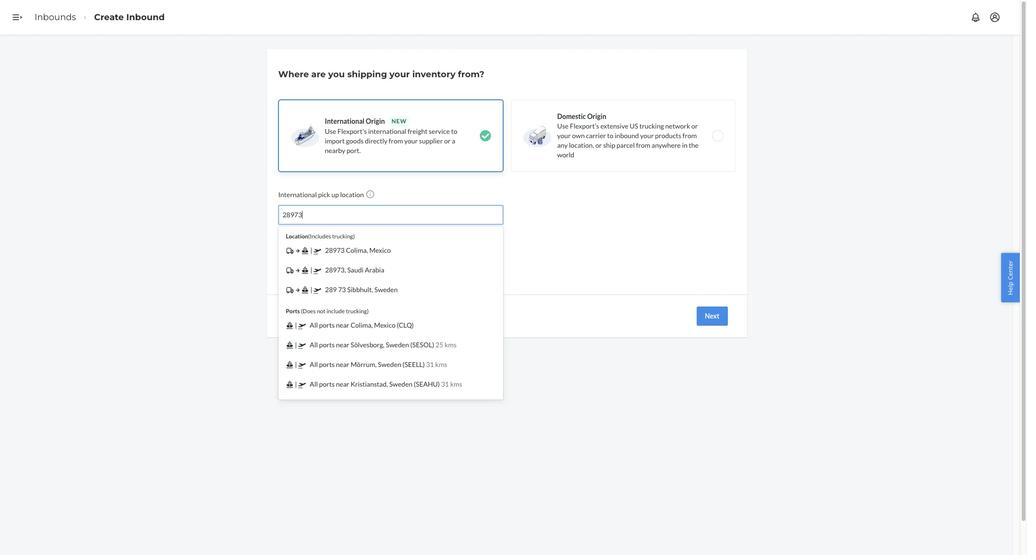 Task type: locate. For each thing, give the bounding box(es) containing it.
3 ports from the top
[[319, 361, 335, 369]]

own
[[572, 132, 585, 140]]

trucking up all ports near colima, mexico (clq)
[[346, 308, 367, 315]]

near left sölvesborg,
[[336, 341, 349, 349]]

0 horizontal spatial (
[[301, 308, 303, 315]]

mexico
[[369, 246, 391, 255], [374, 321, 396, 330]]

1 vertical spatial kms
[[435, 361, 447, 369]]

4 near from the top
[[336, 381, 349, 389]]

1 vertical spatial colima,
[[351, 321, 373, 330]]

center
[[1006, 260, 1015, 280]]

sweden
[[375, 286, 398, 294], [386, 341, 409, 349], [378, 361, 401, 369], [389, 381, 413, 389]]

import right currently at the left top
[[380, 231, 400, 239]]

near for kristianstad,
[[336, 381, 349, 389]]

inbound
[[126, 12, 165, 22]]

0 vertical spatial kms
[[445, 341, 457, 349]]

from?
[[458, 69, 485, 80]]

from down international
[[389, 137, 403, 145]]

create
[[94, 12, 124, 22]]

kms right 25
[[445, 341, 457, 349]]

all for all ports near mörrum, sweden (seell) 31 kms
[[310, 361, 318, 369]]

saudi
[[347, 266, 364, 274]]

1 horizontal spatial 31
[[441, 381, 449, 389]]

0 vertical spatial international
[[325, 117, 365, 125]]

( right ports
[[301, 308, 303, 315]]

0 vertical spatial trucking
[[640, 122, 664, 130]]

location ( includes trucking )
[[286, 233, 355, 240]]

31
[[426, 361, 434, 369], [441, 381, 449, 389]]

)
[[353, 233, 355, 240], [367, 308, 369, 315]]

to
[[451, 127, 457, 135], [607, 132, 614, 140]]

ports for all ports near sölvesborg, sweden (sesol) 25 kms
[[319, 341, 335, 349]]

2 horizontal spatial or
[[692, 122, 698, 130]]

1 vertical spatial 31
[[441, 381, 449, 389]]

use inside domestic origin use flexport's extensive us trucking network or your own carrier to inbound your products from any location, or ship parcel from anywhere in the world
[[557, 122, 569, 130]]

international up flexport's
[[325, 117, 365, 125]]

2 near from the top
[[336, 341, 349, 349]]

1 near from the top
[[336, 321, 349, 330]]

) up all ports near colima, mexico (clq)
[[367, 308, 369, 315]]

4 ports from the top
[[319, 381, 335, 389]]

from inside view list of countries we currently import from "button"
[[401, 231, 415, 239]]

you
[[328, 69, 345, 80]]

1 vertical spatial (
[[301, 308, 303, 315]]

1 ports from the top
[[319, 321, 335, 330]]

use up nearby
[[325, 127, 336, 135]]

view
[[278, 231, 293, 239]]

where are you shipping your inventory from?
[[278, 69, 485, 80]]

or down carrier
[[596, 141, 602, 149]]

parcel
[[617, 141, 635, 149]]

sweden down arabia
[[375, 286, 398, 294]]

colima,
[[346, 246, 368, 255], [351, 321, 373, 330]]

international pick up location
[[278, 191, 365, 199]]

mexico up arabia
[[369, 246, 391, 255]]

1 horizontal spatial )
[[367, 308, 369, 315]]

25
[[436, 341, 443, 349]]

0 horizontal spatial import
[[325, 137, 345, 145]]

origin up international
[[366, 117, 385, 125]]

31 right '(seell)'
[[426, 361, 434, 369]]

0 horizontal spatial origin
[[366, 117, 385, 125]]

all ports near sölvesborg, sweden (sesol) 25 kms
[[310, 341, 457, 349]]

origin for international
[[366, 117, 385, 125]]

to inside domestic origin use flexport's extensive us trucking network or your own carrier to inbound your products from any location, or ship parcel from anywhere in the world
[[607, 132, 614, 140]]

near down include
[[336, 321, 349, 330]]

mexico up all ports near sölvesborg, sweden (sesol) 25 kms
[[374, 321, 396, 330]]

from
[[683, 132, 697, 140], [389, 137, 403, 145], [636, 141, 650, 149], [401, 231, 415, 239]]

near left kristianstad,
[[336, 381, 349, 389]]

or
[[692, 122, 698, 130], [444, 137, 451, 145], [596, 141, 602, 149]]

domestic origin use flexport's extensive us trucking network or your own carrier to inbound your products from any location, or ship parcel from anywhere in the world
[[557, 112, 699, 159]]

3 all from the top
[[310, 361, 318, 369]]

1 horizontal spatial origin
[[587, 112, 606, 121]]

trucking up 28973
[[332, 233, 353, 240]]

to up the a
[[451, 127, 457, 135]]

2 all from the top
[[310, 341, 318, 349]]

near
[[336, 321, 349, 330], [336, 341, 349, 349], [336, 361, 349, 369], [336, 381, 349, 389]]

from up the
[[683, 132, 697, 140]]

colima, down currently at the left top
[[346, 246, 368, 255]]

1 horizontal spatial (
[[308, 233, 310, 240]]

0 vertical spatial import
[[325, 137, 345, 145]]

1 vertical spatial import
[[380, 231, 400, 239]]

import inside use flexport's international freight service to import goods directly from your supplier or a nearby port.
[[325, 137, 345, 145]]

1 horizontal spatial international
[[325, 117, 365, 125]]

1 all from the top
[[310, 321, 318, 330]]

are
[[311, 69, 326, 80]]

import
[[325, 137, 345, 145], [380, 231, 400, 239]]

from right currently at the left top
[[401, 231, 415, 239]]

73
[[338, 286, 346, 294]]

(seell)
[[403, 361, 425, 369]]

0 horizontal spatial international
[[278, 191, 317, 199]]

1 horizontal spatial use
[[557, 122, 569, 130]]

origin
[[587, 112, 606, 121], [366, 117, 385, 125]]

near left mörrum,
[[336, 361, 349, 369]]

0 horizontal spatial to
[[451, 127, 457, 135]]

freight
[[408, 127, 428, 135]]

international
[[325, 117, 365, 125], [278, 191, 317, 199]]

ports for all ports near colima, mexico (clq)
[[319, 321, 335, 330]]

2 vertical spatial trucking
[[346, 308, 367, 315]]

all ports near colima, mexico (clq)
[[310, 321, 414, 330]]

where
[[278, 69, 309, 80]]

create inbound link
[[94, 12, 165, 22]]

use down domestic
[[557, 122, 569, 130]]

kms down 25
[[435, 361, 447, 369]]

use flexport's international freight service to import goods directly from your supplier or a nearby port.
[[325, 127, 457, 155]]

1 vertical spatial international
[[278, 191, 317, 199]]

origin inside domestic origin use flexport's extensive us trucking network or your own carrier to inbound your products from any location, or ship parcel from anywhere in the world
[[587, 112, 606, 121]]

0 horizontal spatial use
[[325, 127, 336, 135]]

import inside "button"
[[380, 231, 400, 239]]

1 vertical spatial trucking
[[332, 233, 353, 240]]

sweden down (clq)
[[386, 341, 409, 349]]

to up ship on the top of page
[[607, 132, 614, 140]]

trucking
[[640, 122, 664, 130], [332, 233, 353, 240], [346, 308, 367, 315]]

(
[[308, 233, 310, 240], [301, 308, 303, 315]]

1 horizontal spatial to
[[607, 132, 614, 140]]

all for all ports near kristianstad, sweden (seahu) 31 kms
[[310, 381, 318, 389]]

or right network
[[692, 122, 698, 130]]

1 horizontal spatial import
[[380, 231, 400, 239]]

ports
[[286, 308, 300, 315]]

flexport's
[[338, 127, 367, 135]]

inventory
[[412, 69, 456, 80]]

international left pick at left
[[278, 191, 317, 199]]

your down freight
[[404, 137, 418, 145]]

ports
[[319, 321, 335, 330], [319, 341, 335, 349], [319, 361, 335, 369], [319, 381, 335, 389]]

28973,
[[325, 266, 346, 274]]

your
[[390, 69, 410, 80], [557, 132, 571, 140], [640, 132, 654, 140], [404, 137, 418, 145]]

0 horizontal spatial )
[[353, 233, 355, 240]]

import up nearby
[[325, 137, 345, 145]]

sweden up all ports near kristianstad, sweden (seahu) 31 kms on the left of page
[[378, 361, 401, 369]]

kms for all ports near kristianstad, sweden (seahu) 31 kms
[[450, 381, 462, 389]]

import for from
[[380, 231, 400, 239]]

near for sölvesborg,
[[336, 341, 349, 349]]

all
[[310, 321, 318, 330], [310, 341, 318, 349], [310, 361, 318, 369], [310, 381, 318, 389]]

0 horizontal spatial 31
[[426, 361, 434, 369]]

0 horizontal spatial or
[[444, 137, 451, 145]]

kristianstad,
[[351, 381, 388, 389]]

0 vertical spatial colima,
[[346, 246, 368, 255]]

2 vertical spatial kms
[[450, 381, 462, 389]]

or left the a
[[444, 137, 451, 145]]

import for goods
[[325, 137, 345, 145]]

3 near from the top
[[336, 361, 349, 369]]

None text field
[[283, 210, 303, 220]]

( right list
[[308, 233, 310, 240]]

a
[[452, 137, 455, 145]]

colima, up sölvesborg,
[[351, 321, 373, 330]]

to inside use flexport's international freight service to import goods directly from your supplier or a nearby port.
[[451, 127, 457, 135]]

sweden down '(seell)'
[[389, 381, 413, 389]]

|
[[310, 246, 312, 255], [310, 266, 312, 274], [310, 286, 312, 294], [295, 321, 297, 330], [295, 341, 297, 349], [295, 361, 297, 369], [295, 381, 297, 389]]

0 vertical spatial (
[[308, 233, 310, 240]]

sweden for sölvesborg,
[[386, 341, 409, 349]]

2 ports from the top
[[319, 341, 335, 349]]

kms right (seahu)
[[450, 381, 462, 389]]

extensive
[[601, 122, 629, 130]]

4 all from the top
[[310, 381, 318, 389]]

( for all ports near colima, mexico (clq)
[[301, 308, 303, 315]]

use
[[557, 122, 569, 130], [325, 127, 336, 135]]

open navigation image
[[12, 12, 23, 23]]

origin up the flexport's
[[587, 112, 606, 121]]

0 vertical spatial 31
[[426, 361, 434, 369]]

help
[[1006, 282, 1015, 295]]

does
[[303, 308, 316, 315]]

we
[[341, 231, 350, 239]]

open notifications image
[[970, 12, 982, 23]]

trucking right us
[[640, 122, 664, 130]]

) right we
[[353, 233, 355, 240]]

28973, saudi arabia
[[325, 266, 384, 274]]

31 right (seahu)
[[441, 381, 449, 389]]

near for mörrum,
[[336, 361, 349, 369]]



Task type: vqa. For each thing, say whether or not it's contained in the screenshot.
"information" to the left
no



Task type: describe. For each thing, give the bounding box(es) containing it.
flexport's
[[570, 122, 599, 130]]

from inside use flexport's international freight service to import goods directly from your supplier or a nearby port.
[[389, 137, 403, 145]]

sweden for mörrum,
[[378, 361, 401, 369]]

sibbhult,
[[347, 286, 373, 294]]

kms for all ports near sölvesborg, sweden (sesol) 25 kms
[[445, 341, 457, 349]]

sweden for kristianstad,
[[389, 381, 413, 389]]

1 vertical spatial )
[[367, 308, 369, 315]]

ports for all ports near kristianstad, sweden (seahu) 31 kms
[[319, 381, 335, 389]]

the
[[689, 141, 699, 149]]

289
[[325, 286, 337, 294]]

all for all ports near sölvesborg, sweden (sesol) 25 kms
[[310, 341, 318, 349]]

port.
[[347, 146, 361, 155]]

new
[[392, 118, 407, 125]]

location,
[[569, 141, 594, 149]]

your right inbound
[[640, 132, 654, 140]]

near for colima,
[[336, 321, 349, 330]]

0 vertical spatial mexico
[[369, 246, 391, 255]]

network
[[665, 122, 690, 130]]

any
[[557, 141, 568, 149]]

nearby
[[325, 146, 345, 155]]

not
[[317, 308, 325, 315]]

goods
[[346, 137, 364, 145]]

your up any
[[557, 132, 571, 140]]

help center button
[[1002, 253, 1020, 302]]

from right 'parcel'
[[636, 141, 650, 149]]

pick
[[318, 191, 330, 199]]

service
[[429, 127, 450, 135]]

( for 28973 colima, mexico
[[308, 233, 310, 240]]

up
[[332, 191, 339, 199]]

carrier
[[586, 132, 606, 140]]

open account menu image
[[989, 12, 1001, 23]]

includes
[[310, 233, 331, 240]]

all ports near mörrum, sweden (seell) 31 kms
[[310, 361, 447, 369]]

trucking inside domestic origin use flexport's extensive us trucking network or your own carrier to inbound your products from any location, or ship parcel from anywhere in the world
[[640, 122, 664, 130]]

view list of countries we currently import from
[[278, 231, 415, 239]]

origin for domestic
[[587, 112, 606, 121]]

31 for (seell)
[[426, 361, 434, 369]]

inbounds
[[35, 12, 76, 22]]

domestic
[[557, 112, 586, 121]]

28973
[[325, 246, 345, 255]]

your inside use flexport's international freight service to import goods directly from your supplier or a nearby port.
[[404, 137, 418, 145]]

ports for all ports near mörrum, sweden (seell) 31 kms
[[319, 361, 335, 369]]

supplier
[[419, 137, 443, 145]]

directly
[[365, 137, 388, 145]]

world
[[557, 151, 574, 159]]

0 vertical spatial )
[[353, 233, 355, 240]]

or inside use flexport's international freight service to import goods directly from your supplier or a nearby port.
[[444, 137, 451, 145]]

all ports near kristianstad, sweden (seahu) 31 kms
[[310, 381, 462, 389]]

international for international pick up location
[[278, 191, 317, 199]]

arabia
[[365, 266, 384, 274]]

inbounds link
[[35, 12, 76, 22]]

next
[[705, 312, 720, 320]]

(sesol)
[[410, 341, 434, 349]]

28973 colima, mexico
[[325, 246, 391, 255]]

list
[[295, 231, 303, 239]]

ship
[[603, 141, 615, 149]]

currently
[[351, 231, 378, 239]]

(clq)
[[397, 321, 414, 330]]

breadcrumbs navigation
[[27, 3, 172, 31]]

shipping
[[347, 69, 387, 80]]

of
[[305, 231, 311, 239]]

mörrum,
[[351, 361, 377, 369]]

ports ( does not include trucking )
[[286, 308, 369, 315]]

help center
[[1006, 260, 1015, 295]]

international
[[368, 127, 406, 135]]

289 73 sibbhult, sweden
[[325, 286, 398, 294]]

create inbound
[[94, 12, 165, 22]]

in
[[682, 141, 688, 149]]

include
[[327, 308, 345, 315]]

anywhere
[[652, 141, 681, 149]]

31 for (seahu)
[[441, 381, 449, 389]]

international origin
[[325, 117, 385, 125]]

use inside use flexport's international freight service to import goods directly from your supplier or a nearby port.
[[325, 127, 336, 135]]

all for all ports near colima, mexico (clq)
[[310, 321, 318, 330]]

next button
[[697, 307, 728, 326]]

international for international origin
[[325, 117, 365, 125]]

your right "shipping"
[[390, 69, 410, 80]]

1 horizontal spatial or
[[596, 141, 602, 149]]

location
[[340, 191, 364, 199]]

(seahu)
[[414, 381, 440, 389]]

1 vertical spatial mexico
[[374, 321, 396, 330]]

inbound
[[615, 132, 639, 140]]

location
[[286, 233, 308, 240]]

view list of countries we currently import from button
[[278, 231, 415, 240]]

countries
[[312, 231, 340, 239]]

sölvesborg,
[[351, 341, 385, 349]]

kms for all ports near mörrum, sweden (seell) 31 kms
[[435, 361, 447, 369]]

check circle image
[[480, 130, 491, 142]]

us
[[630, 122, 638, 130]]

products
[[655, 132, 681, 140]]



